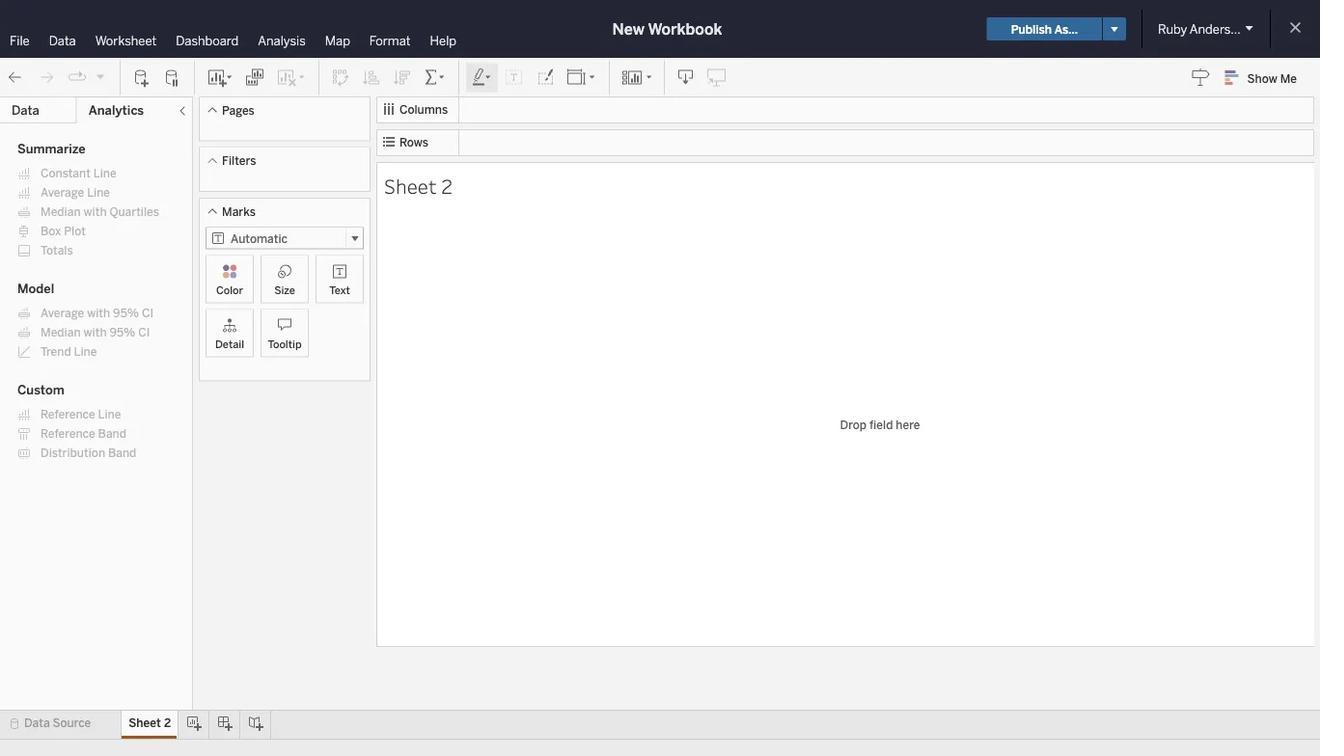 Task type: describe. For each thing, give the bounding box(es) containing it.
reference for reference line
[[41, 408, 95, 422]]

1 horizontal spatial sheet
[[384, 172, 437, 199]]

reference for reference band
[[41, 427, 95, 441]]

1 horizontal spatial sheet 2
[[384, 172, 453, 199]]

constant
[[41, 167, 91, 181]]

with for median with quartiles
[[83, 205, 107, 219]]

median for median with quartiles
[[41, 205, 81, 219]]

dashboard
[[176, 33, 239, 48]]

text
[[329, 284, 350, 297]]

1 vertical spatial data
[[12, 103, 39, 118]]

collapse image
[[177, 105, 188, 117]]

show
[[1248, 71, 1278, 85]]

detail
[[215, 338, 244, 351]]

replay animation image
[[68, 68, 87, 87]]

median for median with 95% ci
[[41, 326, 81, 340]]

workbook
[[648, 20, 723, 38]]

reference band
[[41, 427, 126, 441]]

field
[[870, 418, 893, 432]]

publish as... button
[[987, 17, 1102, 41]]

0 vertical spatial data
[[49, 33, 76, 48]]

average for average with 95% ci
[[41, 307, 84, 321]]

sort descending image
[[393, 68, 412, 87]]

show/hide cards image
[[622, 68, 653, 87]]

tooltip
[[268, 338, 302, 351]]

constant line
[[41, 167, 117, 181]]

pages
[[222, 103, 255, 117]]

average line
[[41, 186, 110, 200]]

fit image
[[567, 68, 598, 87]]

band for distribution band
[[108, 446, 136, 460]]

with for average with 95% ci
[[87, 307, 110, 321]]

drop
[[840, 418, 867, 432]]

filters
[[222, 154, 256, 168]]

reference line
[[41, 408, 121, 422]]

source
[[53, 717, 91, 731]]

box plot
[[41, 224, 86, 238]]

pause auto updates image
[[163, 68, 182, 87]]

as...
[[1055, 22, 1078, 36]]

1 horizontal spatial 2
[[441, 172, 453, 199]]

data guide image
[[1192, 68, 1211, 87]]

here
[[896, 418, 920, 432]]

clear sheet image
[[276, 68, 307, 87]]

format workbook image
[[536, 68, 555, 87]]

new worksheet image
[[207, 68, 234, 87]]

new workbook
[[613, 20, 723, 38]]

redo image
[[37, 68, 56, 87]]

format
[[370, 33, 411, 48]]

rows
[[400, 136, 429, 150]]

1 vertical spatial 2
[[164, 717, 171, 731]]

sort ascending image
[[362, 68, 381, 87]]



Task type: vqa. For each thing, say whether or not it's contained in the screenshot.
the left to
no



Task type: locate. For each thing, give the bounding box(es) containing it.
0 vertical spatial median
[[41, 205, 81, 219]]

data
[[49, 33, 76, 48], [12, 103, 39, 118], [24, 717, 50, 731]]

0 vertical spatial 95%
[[113, 307, 139, 321]]

swap rows and columns image
[[331, 68, 350, 87]]

2 reference from the top
[[41, 427, 95, 441]]

median with quartiles
[[41, 205, 159, 219]]

95% down average with 95% ci
[[110, 326, 136, 340]]

median
[[41, 205, 81, 219], [41, 326, 81, 340]]

average with 95% ci
[[41, 307, 154, 321]]

1 vertical spatial band
[[108, 446, 136, 460]]

0 vertical spatial 2
[[441, 172, 453, 199]]

sheet 2 down rows
[[384, 172, 453, 199]]

line for reference line
[[98, 408, 121, 422]]

95% up median with 95% ci
[[113, 307, 139, 321]]

2 vertical spatial with
[[83, 326, 107, 340]]

anderson
[[1190, 21, 1246, 37]]

0 vertical spatial ci
[[142, 307, 154, 321]]

to use edit in desktop, save the workbook outside of personal space image
[[708, 68, 727, 87]]

1 vertical spatial sheet 2
[[129, 717, 171, 731]]

line for average line
[[87, 186, 110, 200]]

download image
[[677, 68, 696, 87]]

2 vertical spatial data
[[24, 717, 50, 731]]

0 horizontal spatial sheet 2
[[129, 717, 171, 731]]

duplicate image
[[245, 68, 265, 87]]

median up trend
[[41, 326, 81, 340]]

1 vertical spatial ci
[[138, 326, 150, 340]]

data source
[[24, 717, 91, 731]]

drop field here
[[840, 418, 920, 432]]

reference
[[41, 408, 95, 422], [41, 427, 95, 441]]

1 reference from the top
[[41, 408, 95, 422]]

reference up reference band
[[41, 408, 95, 422]]

2 median from the top
[[41, 326, 81, 340]]

file
[[10, 33, 30, 48]]

reference up distribution
[[41, 427, 95, 441]]

0 vertical spatial sheet
[[384, 172, 437, 199]]

new
[[613, 20, 645, 38]]

with for median with 95% ci
[[83, 326, 107, 340]]

sheet
[[384, 172, 437, 199], [129, 717, 161, 731]]

sheet 2
[[384, 172, 453, 199], [129, 717, 171, 731]]

line
[[93, 167, 117, 181], [87, 186, 110, 200], [74, 345, 97, 359], [98, 408, 121, 422]]

publish as...
[[1011, 22, 1078, 36]]

me
[[1281, 71, 1297, 85]]

0 vertical spatial with
[[83, 205, 107, 219]]

summarize
[[17, 141, 85, 157]]

0 vertical spatial reference
[[41, 408, 95, 422]]

line for trend line
[[74, 345, 97, 359]]

map
[[325, 33, 350, 48]]

ci up median with 95% ci
[[142, 307, 154, 321]]

totals image
[[424, 68, 447, 87]]

band up distribution band
[[98, 427, 126, 441]]

totals
[[41, 244, 73, 258]]

1 median from the top
[[41, 205, 81, 219]]

average down constant
[[41, 186, 84, 200]]

1 vertical spatial median
[[41, 326, 81, 340]]

2 average from the top
[[41, 307, 84, 321]]

sheet 2 right source
[[129, 717, 171, 731]]

0 vertical spatial band
[[98, 427, 126, 441]]

data up replay animation image
[[49, 33, 76, 48]]

line up average line
[[93, 167, 117, 181]]

1 vertical spatial reference
[[41, 427, 95, 441]]

0 vertical spatial average
[[41, 186, 84, 200]]

line for constant line
[[93, 167, 117, 181]]

columns
[[400, 103, 448, 117]]

undo image
[[6, 68, 25, 87]]

analytics
[[88, 103, 144, 118]]

1 vertical spatial 95%
[[110, 326, 136, 340]]

95% for average with 95% ci
[[113, 307, 139, 321]]

replay animation image
[[95, 71, 106, 82]]

2
[[441, 172, 453, 199], [164, 717, 171, 731]]

analysis
[[258, 33, 306, 48]]

95% for median with 95% ci
[[110, 326, 136, 340]]

plot
[[64, 224, 86, 238]]

ruby
[[1158, 21, 1188, 37]]

show labels image
[[505, 68, 524, 87]]

show me button
[[1217, 63, 1315, 93]]

band down reference band
[[108, 446, 136, 460]]

line up reference band
[[98, 408, 121, 422]]

color
[[216, 284, 243, 297]]

with up median with 95% ci
[[87, 307, 110, 321]]

2 right source
[[164, 717, 171, 731]]

ci down average with 95% ci
[[138, 326, 150, 340]]

1 average from the top
[[41, 186, 84, 200]]

publish
[[1011, 22, 1052, 36]]

0 vertical spatial sheet 2
[[384, 172, 453, 199]]

95%
[[113, 307, 139, 321], [110, 326, 136, 340]]

ci for median with 95% ci
[[138, 326, 150, 340]]

quartiles
[[110, 205, 159, 219]]

worksheet
[[95, 33, 157, 48]]

average for average line
[[41, 186, 84, 200]]

with down average with 95% ci
[[83, 326, 107, 340]]

help
[[430, 33, 457, 48]]

line up median with quartiles
[[87, 186, 110, 200]]

2 down columns
[[441, 172, 453, 199]]

1 vertical spatial sheet
[[129, 717, 161, 731]]

median with 95% ci
[[41, 326, 150, 340]]

box
[[41, 224, 61, 238]]

sheet right source
[[129, 717, 161, 731]]

show me
[[1248, 71, 1297, 85]]

with
[[83, 205, 107, 219], [87, 307, 110, 321], [83, 326, 107, 340]]

line down median with 95% ci
[[74, 345, 97, 359]]

1 vertical spatial average
[[41, 307, 84, 321]]

average down model
[[41, 307, 84, 321]]

distribution
[[41, 446, 105, 460]]

median up box plot at the top
[[41, 205, 81, 219]]

distribution band
[[41, 446, 136, 460]]

data left source
[[24, 717, 50, 731]]

0 horizontal spatial sheet
[[129, 717, 161, 731]]

model
[[17, 281, 54, 297]]

1 vertical spatial with
[[87, 307, 110, 321]]

marks
[[222, 205, 256, 219]]

highlight image
[[471, 68, 493, 87]]

sheet down rows
[[384, 172, 437, 199]]

ci for average with 95% ci
[[142, 307, 154, 321]]

trend line
[[41, 345, 97, 359]]

band for reference band
[[98, 427, 126, 441]]

0 horizontal spatial 2
[[164, 717, 171, 731]]

size
[[274, 284, 295, 297]]

with down average line
[[83, 205, 107, 219]]

average
[[41, 186, 84, 200], [41, 307, 84, 321]]

ruby anderson
[[1158, 21, 1246, 37]]

new data source image
[[132, 68, 152, 87]]

custom
[[17, 383, 64, 398]]

data down undo "image"
[[12, 103, 39, 118]]

band
[[98, 427, 126, 441], [108, 446, 136, 460]]

trend
[[41, 345, 71, 359]]

ci
[[142, 307, 154, 321], [138, 326, 150, 340]]



